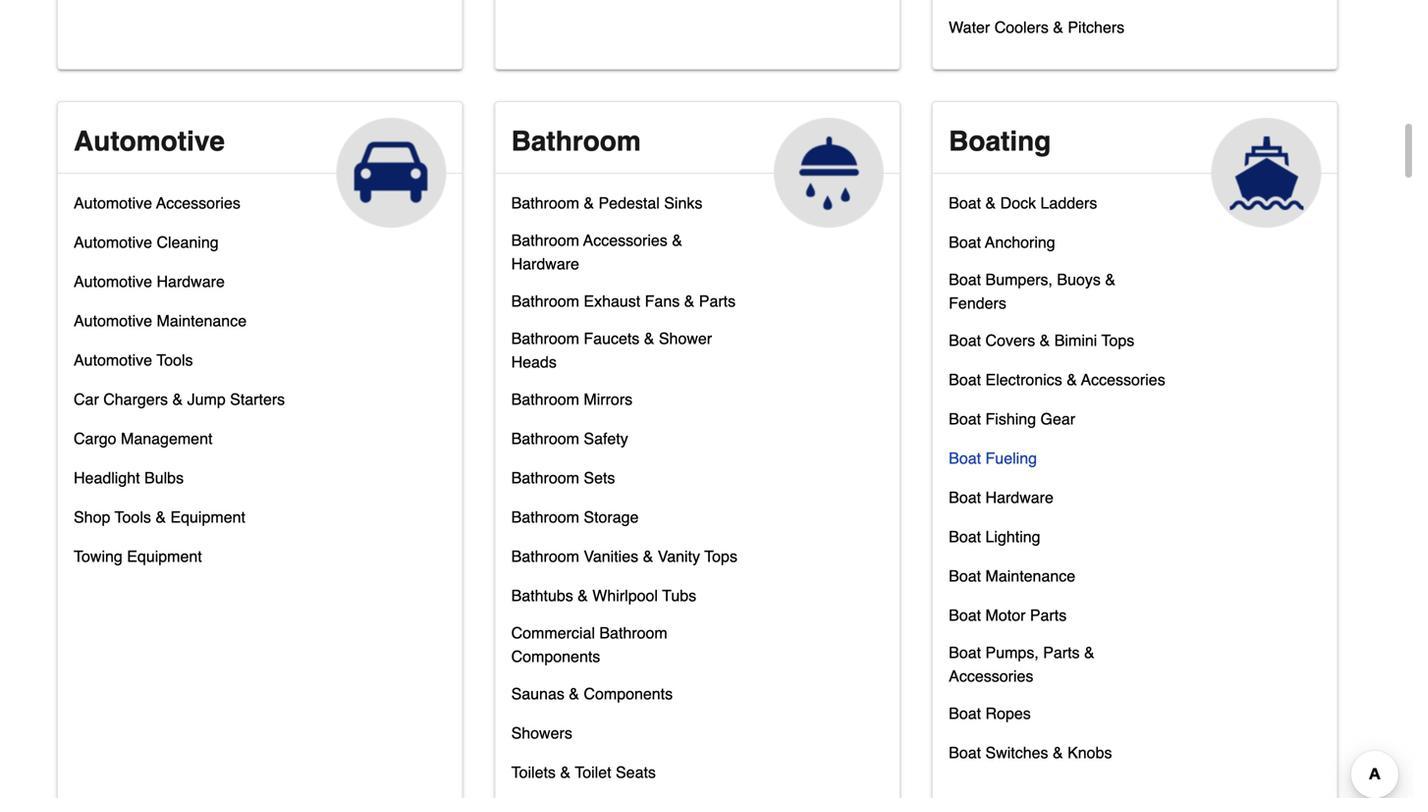 Task type: locate. For each thing, give the bounding box(es) containing it.
hardware
[[511, 255, 579, 273], [157, 272, 225, 291], [985, 488, 1054, 507]]

14 boat from the top
[[949, 744, 981, 762]]

& down bulbs
[[155, 508, 166, 526]]

storage
[[584, 508, 639, 526]]

faucets
[[584, 329, 640, 348]]

& inside bathroom accessories & hardware
[[672, 231, 682, 249]]

accessories down the pumps,
[[949, 667, 1034, 685]]

parts inside boat pumps, parts & accessories
[[1043, 644, 1080, 662]]

bathroom image
[[774, 118, 884, 228]]

boat for boat switches & knobs
[[949, 744, 981, 762]]

boat left anchoring
[[949, 233, 981, 251]]

& inside "boat bumpers, buoys & fenders"
[[1105, 270, 1116, 289]]

bathroom inside commercial bathroom components
[[599, 624, 668, 642]]

0 horizontal spatial tops
[[704, 547, 737, 566]]

tools for automotive
[[156, 351, 193, 369]]

automotive accessories link
[[74, 189, 240, 229]]

2 automotive from the top
[[74, 194, 152, 212]]

bathroom faucets & shower heads
[[511, 329, 712, 371]]

boat for boat fishing gear
[[949, 410, 981, 428]]

& right saunas
[[569, 685, 579, 703]]

bathroom inside bathroom accessories & hardware
[[511, 231, 579, 249]]

boat up fenders
[[949, 270, 981, 289]]

1 horizontal spatial maintenance
[[985, 567, 1075, 585]]

boat ropes
[[949, 705, 1031, 723]]

boat for boat ropes
[[949, 705, 981, 723]]

bulbs
[[144, 469, 184, 487]]

automotive up automotive cleaning on the left
[[74, 194, 152, 212]]

tops right the vanity
[[704, 547, 737, 566]]

2 boat from the top
[[949, 233, 981, 251]]

1 automotive from the top
[[74, 126, 225, 157]]

1 vertical spatial components
[[584, 685, 673, 703]]

5 boat from the top
[[949, 371, 981, 389]]

parts
[[699, 292, 736, 310], [1030, 606, 1067, 625], [1043, 644, 1080, 662]]

ropes
[[985, 705, 1031, 723]]

shop
[[74, 508, 110, 526]]

6 boat from the top
[[949, 410, 981, 428]]

automotive up automotive tools on the left
[[74, 312, 152, 330]]

5 automotive from the top
[[74, 312, 152, 330]]

maintenance down lighting
[[985, 567, 1075, 585]]

accessories inside boat pumps, parts & accessories
[[949, 667, 1034, 685]]

parts up shower
[[699, 292, 736, 310]]

boat down boat ropes link
[[949, 744, 981, 762]]

boat down boat lighting link
[[949, 567, 981, 585]]

equipment down the shop tools & equipment link
[[127, 547, 202, 566]]

bathroom exhaust fans & parts
[[511, 292, 736, 310]]

boat for boat bumpers, buoys & fenders
[[949, 270, 981, 289]]

tools
[[156, 351, 193, 369], [115, 508, 151, 526]]

boat switches & knobs
[[949, 744, 1112, 762]]

tops
[[1101, 331, 1135, 350], [704, 547, 737, 566]]

bathroom inside bathroom faucets & shower heads
[[511, 329, 579, 348]]

maintenance inside "link"
[[985, 567, 1075, 585]]

4 automotive from the top
[[74, 272, 152, 291]]

0 horizontal spatial tools
[[115, 508, 151, 526]]

& right buoys
[[1105, 270, 1116, 289]]

1 horizontal spatial tops
[[1101, 331, 1135, 350]]

tubs
[[662, 587, 696, 605]]

boat left fueling
[[949, 449, 981, 467]]

2 vertical spatial parts
[[1043, 644, 1080, 662]]

bathroom for bathroom accessories & hardware
[[511, 231, 579, 249]]

bathroom for bathroom mirrors
[[511, 390, 579, 408]]

tops for boat covers & bimini tops
[[1101, 331, 1135, 350]]

boat fueling
[[949, 449, 1037, 467]]

maintenance for automotive maintenance
[[157, 312, 247, 330]]

bathroom for bathroom exhaust fans & parts
[[511, 292, 579, 310]]

bathroom & pedestal sinks link
[[511, 189, 702, 229]]

toilet
[[575, 763, 611, 782]]

boat inside 'link'
[[949, 410, 981, 428]]

commercial bathroom components link
[[511, 622, 739, 680]]

cargo management link
[[74, 425, 213, 464]]

1 vertical spatial parts
[[1030, 606, 1067, 625]]

2 horizontal spatial hardware
[[985, 488, 1054, 507]]

automotive hardware
[[74, 272, 225, 291]]

& left shower
[[644, 329, 654, 348]]

switches
[[985, 744, 1048, 762]]

showers link
[[511, 720, 572, 759]]

sinks
[[664, 194, 702, 212]]

accessories down the bimini
[[1081, 371, 1165, 389]]

1 vertical spatial equipment
[[127, 547, 202, 566]]

accessories down bathroom & pedestal sinks link
[[583, 231, 668, 249]]

bathroom for bathroom faucets & shower heads
[[511, 329, 579, 348]]

shop tools & equipment
[[74, 508, 245, 526]]

boat inside boat pumps, parts & accessories
[[949, 644, 981, 662]]

automotive cleaning
[[74, 233, 219, 251]]

10 boat from the top
[[949, 567, 981, 585]]

components for commercial bathroom components
[[511, 648, 600, 666]]

bimini
[[1054, 331, 1097, 350]]

accessories
[[156, 194, 240, 212], [583, 231, 668, 249], [1081, 371, 1165, 389], [949, 667, 1034, 685]]

accessories inside bathroom accessories & hardware
[[583, 231, 668, 249]]

&
[[1053, 18, 1063, 36], [584, 194, 594, 212], [985, 194, 996, 212], [672, 231, 682, 249], [1105, 270, 1116, 289], [684, 292, 695, 310], [644, 329, 654, 348], [1040, 331, 1050, 350], [1067, 371, 1077, 389], [172, 390, 183, 408], [155, 508, 166, 526], [643, 547, 653, 566], [578, 587, 588, 605], [1084, 644, 1095, 662], [569, 685, 579, 703], [1053, 744, 1063, 762], [560, 763, 571, 782]]

1 vertical spatial tops
[[704, 547, 737, 566]]

bathroom sets
[[511, 469, 615, 487]]

0 vertical spatial components
[[511, 648, 600, 666]]

fans
[[645, 292, 680, 310]]

boat for boat lighting
[[949, 528, 981, 546]]

boat for boat covers & bimini tops
[[949, 331, 981, 350]]

boat down boat fueling "link"
[[949, 488, 981, 507]]

fishing
[[985, 410, 1036, 428]]

automotive for automotive
[[74, 126, 225, 157]]

cargo
[[74, 430, 116, 448]]

0 vertical spatial equipment
[[170, 508, 245, 526]]

& left toilet
[[560, 763, 571, 782]]

hardware for boat hardware
[[985, 488, 1054, 507]]

1 horizontal spatial tools
[[156, 351, 193, 369]]

boat covers & bimini tops link
[[949, 327, 1135, 366]]

automotive up "automotive accessories"
[[74, 126, 225, 157]]

components down commercial
[[511, 648, 600, 666]]

7 boat from the top
[[949, 449, 981, 467]]

mirrors
[[584, 390, 633, 408]]

coolers
[[995, 18, 1049, 36]]

boat fishing gear link
[[949, 406, 1075, 445]]

boat left motor
[[949, 606, 981, 625]]

boat for boat maintenance
[[949, 567, 981, 585]]

shower
[[659, 329, 712, 348]]

boat left the pumps,
[[949, 644, 981, 662]]

accessories up cleaning
[[156, 194, 240, 212]]

towing equipment
[[74, 547, 202, 566]]

0 horizontal spatial maintenance
[[157, 312, 247, 330]]

automotive for automotive cleaning
[[74, 233, 152, 251]]

13 boat from the top
[[949, 705, 981, 723]]

boat for boat & dock ladders
[[949, 194, 981, 212]]

bathroom link
[[496, 102, 900, 228]]

11 boat from the top
[[949, 606, 981, 625]]

hardware up lighting
[[985, 488, 1054, 507]]

automotive cleaning link
[[74, 229, 219, 268]]

& down sinks
[[672, 231, 682, 249]]

parts right the pumps,
[[1043, 644, 1080, 662]]

bathroom for bathroom
[[511, 126, 641, 157]]

boat switches & knobs link
[[949, 739, 1112, 779]]

bathroom
[[511, 126, 641, 157], [511, 194, 579, 212], [511, 231, 579, 249], [511, 292, 579, 310], [511, 329, 579, 348], [511, 390, 579, 408], [511, 430, 579, 448], [511, 469, 579, 487], [511, 508, 579, 526], [511, 547, 579, 566], [599, 624, 668, 642]]

equipment down bulbs
[[170, 508, 245, 526]]

boat left ropes
[[949, 705, 981, 723]]

boat left lighting
[[949, 528, 981, 546]]

bathroom & pedestal sinks
[[511, 194, 702, 212]]

9 boat from the top
[[949, 528, 981, 546]]

0 vertical spatial tools
[[156, 351, 193, 369]]

8 boat from the top
[[949, 488, 981, 507]]

components down the "commercial bathroom components" link
[[584, 685, 673, 703]]

boat & dock ladders link
[[949, 189, 1097, 229]]

cleaning
[[157, 233, 219, 251]]

0 vertical spatial maintenance
[[157, 312, 247, 330]]

automotive up chargers
[[74, 351, 152, 369]]

12 boat from the top
[[949, 644, 981, 662]]

automotive tools link
[[74, 347, 193, 386]]

bathroom for bathroom sets
[[511, 469, 579, 487]]

boat left dock
[[949, 194, 981, 212]]

parts right motor
[[1030, 606, 1067, 625]]

boat bumpers, buoys & fenders link
[[949, 268, 1176, 327]]

maintenance
[[157, 312, 247, 330], [985, 567, 1075, 585]]

1 vertical spatial maintenance
[[985, 567, 1075, 585]]

1 horizontal spatial hardware
[[511, 255, 579, 273]]

& right coolers at the top right of the page
[[1053, 18, 1063, 36]]

boat for boat motor parts
[[949, 606, 981, 625]]

covers
[[985, 331, 1035, 350]]

management
[[121, 430, 213, 448]]

maintenance down 'automotive hardware' link
[[157, 312, 247, 330]]

hardware for automotive hardware
[[157, 272, 225, 291]]

1 boat from the top
[[949, 194, 981, 212]]

toilets & toilet seats
[[511, 763, 656, 782]]

boat & dock ladders
[[949, 194, 1097, 212]]

bathroom for bathroom vanities & vanity tops
[[511, 547, 579, 566]]

tools down automotive maintenance link
[[156, 351, 193, 369]]

chargers
[[103, 390, 168, 408]]

& down the bimini
[[1067, 371, 1077, 389]]

boat hardware
[[949, 488, 1054, 507]]

0 vertical spatial tops
[[1101, 331, 1135, 350]]

4 boat from the top
[[949, 331, 981, 350]]

parts for boat motor parts
[[1030, 606, 1067, 625]]

boat down fenders
[[949, 331, 981, 350]]

showers
[[511, 724, 572, 742]]

ladders
[[1041, 194, 1097, 212]]

bathroom safety
[[511, 430, 628, 448]]

automotive
[[74, 126, 225, 157], [74, 194, 152, 212], [74, 233, 152, 251], [74, 272, 152, 291], [74, 312, 152, 330], [74, 351, 152, 369]]

boat maintenance link
[[949, 563, 1075, 602]]

& right the pumps,
[[1084, 644, 1095, 662]]

boat left electronics
[[949, 371, 981, 389]]

automotive down "automotive cleaning" link
[[74, 272, 152, 291]]

6 automotive from the top
[[74, 351, 152, 369]]

tops right the bimini
[[1101, 331, 1135, 350]]

1 vertical spatial tools
[[115, 508, 151, 526]]

bathroom for bathroom safety
[[511, 430, 579, 448]]

pumps,
[[985, 644, 1039, 662]]

boat left the fishing
[[949, 410, 981, 428]]

3 automotive from the top
[[74, 233, 152, 251]]

hardware down bathroom & pedestal sinks link
[[511, 255, 579, 273]]

& right fans
[[684, 292, 695, 310]]

0 horizontal spatial hardware
[[157, 272, 225, 291]]

boat motor parts link
[[949, 602, 1067, 641]]

3 boat from the top
[[949, 270, 981, 289]]

commercial
[[511, 624, 595, 642]]

boat pumps, parts & accessories link
[[949, 641, 1176, 700]]

boat inside "boat bumpers, buoys & fenders"
[[949, 270, 981, 289]]

hardware down cleaning
[[157, 272, 225, 291]]

tools down headlight bulbs link
[[115, 508, 151, 526]]

equipment
[[170, 508, 245, 526], [127, 547, 202, 566]]

bathroom sets link
[[511, 464, 615, 504]]

automotive for automotive maintenance
[[74, 312, 152, 330]]

parts for boat pumps, parts & accessories
[[1043, 644, 1080, 662]]

components inside commercial bathroom components
[[511, 648, 600, 666]]

bathroom vanities & vanity tops
[[511, 547, 737, 566]]

boat
[[949, 194, 981, 212], [949, 233, 981, 251], [949, 270, 981, 289], [949, 331, 981, 350], [949, 371, 981, 389], [949, 410, 981, 428], [949, 449, 981, 467], [949, 488, 981, 507], [949, 528, 981, 546], [949, 567, 981, 585], [949, 606, 981, 625], [949, 644, 981, 662], [949, 705, 981, 723], [949, 744, 981, 762]]

automotive up automotive hardware on the left top of the page
[[74, 233, 152, 251]]

boat covers & bimini tops
[[949, 331, 1135, 350]]

tools for shop
[[115, 508, 151, 526]]



Task type: describe. For each thing, give the bounding box(es) containing it.
saunas & components
[[511, 685, 673, 703]]

jump
[[187, 390, 226, 408]]

sets
[[584, 469, 615, 487]]

& left pedestal
[[584, 194, 594, 212]]

electronics
[[985, 371, 1062, 389]]

automotive for automotive accessories
[[74, 194, 152, 212]]

maintenance for boat maintenance
[[985, 567, 1075, 585]]

headlight bulbs link
[[74, 464, 184, 504]]

automotive link
[[58, 102, 462, 228]]

boat anchoring link
[[949, 229, 1055, 268]]

gear
[[1041, 410, 1075, 428]]

car
[[74, 390, 99, 408]]

toilets & toilet seats link
[[511, 759, 656, 798]]

& inside bathroom faucets & shower heads
[[644, 329, 654, 348]]

tops for bathroom vanities & vanity tops
[[704, 547, 737, 566]]

& left knobs
[[1053, 744, 1063, 762]]

water coolers & pitchers link
[[949, 14, 1125, 53]]

boating link
[[933, 102, 1337, 228]]

automotive accessories
[[74, 194, 240, 212]]

boating
[[949, 126, 1051, 157]]

headlight
[[74, 469, 140, 487]]

boating image
[[1212, 118, 1322, 228]]

pitchers
[[1068, 18, 1125, 36]]

boat hardware link
[[949, 484, 1054, 523]]

bumpers,
[[985, 270, 1053, 289]]

saunas
[[511, 685, 565, 703]]

whirlpool
[[592, 587, 658, 605]]

fenders
[[949, 294, 1006, 312]]

bathroom safety link
[[511, 425, 628, 464]]

boat for boat anchoring
[[949, 233, 981, 251]]

bathroom faucets & shower heads link
[[511, 327, 739, 386]]

buoys
[[1057, 270, 1101, 289]]

boat ropes link
[[949, 700, 1031, 739]]

exhaust
[[584, 292, 640, 310]]

boat maintenance
[[949, 567, 1075, 585]]

& left dock
[[985, 194, 996, 212]]

boat anchoring
[[949, 233, 1055, 251]]

& inside boat pumps, parts & accessories
[[1084, 644, 1095, 662]]

components for saunas & components
[[584, 685, 673, 703]]

bathroom storage
[[511, 508, 639, 526]]

boat electronics & accessories
[[949, 371, 1165, 389]]

bathroom accessories & hardware link
[[511, 229, 739, 288]]

dock
[[1000, 194, 1036, 212]]

safety
[[584, 430, 628, 448]]

& left the vanity
[[643, 547, 653, 566]]

0 vertical spatial parts
[[699, 292, 736, 310]]

boat for boat pumps, parts & accessories
[[949, 644, 981, 662]]

lighting
[[985, 528, 1041, 546]]

automotive maintenance link
[[74, 307, 247, 347]]

& left the bimini
[[1040, 331, 1050, 350]]

heads
[[511, 353, 557, 371]]

bathtubs & whirlpool tubs
[[511, 587, 696, 605]]

toilets
[[511, 763, 556, 782]]

knobs
[[1068, 744, 1112, 762]]

bathtubs & whirlpool tubs link
[[511, 582, 696, 622]]

boat lighting
[[949, 528, 1041, 546]]

bathroom for bathroom storage
[[511, 508, 579, 526]]

starters
[[230, 390, 285, 408]]

automotive for automotive hardware
[[74, 272, 152, 291]]

automotive image
[[336, 118, 446, 228]]

saunas & components link
[[511, 680, 673, 720]]

bathroom vanities & vanity tops link
[[511, 543, 737, 582]]

bathroom mirrors
[[511, 390, 633, 408]]

towing
[[74, 547, 123, 566]]

shop tools & equipment link
[[74, 504, 245, 543]]

hardware inside bathroom accessories & hardware
[[511, 255, 579, 273]]

boat lighting link
[[949, 523, 1041, 563]]

boat electronics & accessories link
[[949, 366, 1165, 406]]

bathroom for bathroom & pedestal sinks
[[511, 194, 579, 212]]

automotive tools
[[74, 351, 193, 369]]

pedestal
[[599, 194, 660, 212]]

boat for boat electronics & accessories
[[949, 371, 981, 389]]

cargo management
[[74, 430, 213, 448]]

& right bathtubs on the bottom left of page
[[578, 587, 588, 605]]

boat motor parts
[[949, 606, 1067, 625]]

commercial bathroom components
[[511, 624, 668, 666]]

anchoring
[[985, 233, 1055, 251]]

bathroom accessories & hardware
[[511, 231, 682, 273]]

boat fishing gear
[[949, 410, 1075, 428]]

vanities
[[584, 547, 638, 566]]

water coolers & pitchers
[[949, 18, 1125, 36]]

boat for boat hardware
[[949, 488, 981, 507]]

bathroom exhaust fans & parts link
[[511, 288, 736, 327]]

boat for boat fueling
[[949, 449, 981, 467]]

automotive maintenance
[[74, 312, 247, 330]]

automotive hardware link
[[74, 268, 225, 307]]

bathroom mirrors link
[[511, 386, 633, 425]]

towing equipment link
[[74, 543, 202, 582]]

& left jump
[[172, 390, 183, 408]]

automotive for automotive tools
[[74, 351, 152, 369]]

car chargers & jump starters
[[74, 390, 285, 408]]

seats
[[616, 763, 656, 782]]

vanity
[[658, 547, 700, 566]]

car chargers & jump starters link
[[74, 386, 285, 425]]

motor
[[985, 606, 1026, 625]]



Task type: vqa. For each thing, say whether or not it's contained in the screenshot.
bathroom storage link at bottom
yes



